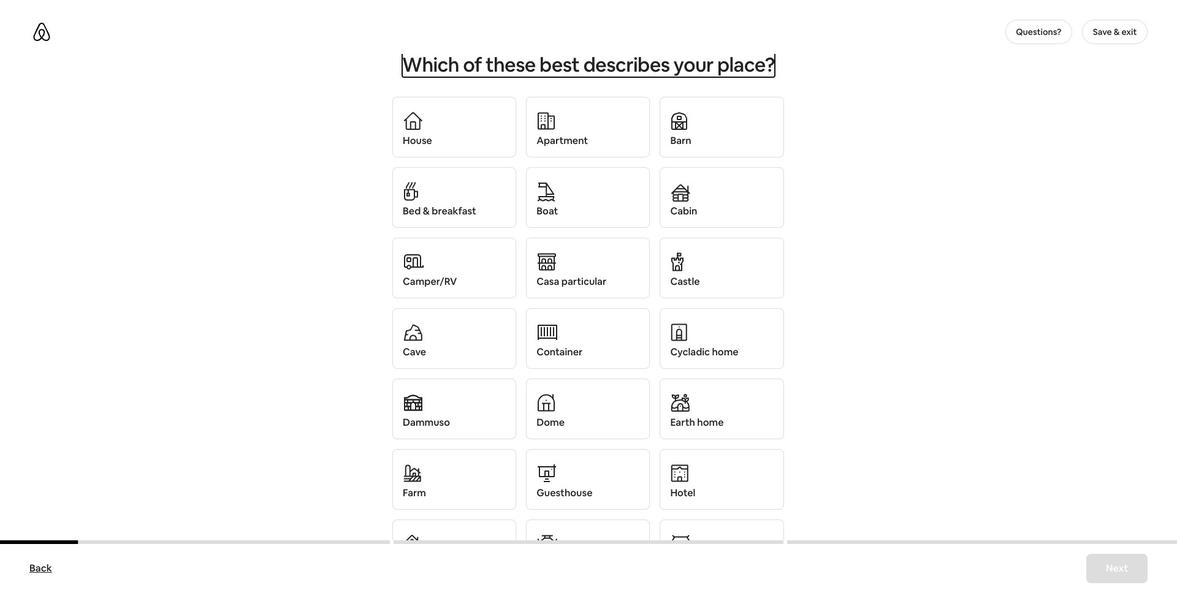 Task type: describe. For each thing, give the bounding box(es) containing it.
Container button
[[526, 308, 650, 369]]

which of these best describes your place? option group
[[392, 96, 785, 594]]

Bed & breakfast button
[[392, 167, 516, 228]]

these
[[486, 52, 536, 77]]

casa
[[537, 275, 559, 288]]

Casa particular button
[[526, 238, 650, 299]]

hotel
[[670, 487, 696, 500]]

questions?
[[1016, 26, 1062, 37]]

cabin
[[670, 205, 697, 218]]

Farm button
[[392, 449, 516, 510]]

Dammuso button
[[392, 379, 516, 440]]

house
[[403, 134, 432, 147]]

save & exit button
[[1082, 20, 1148, 44]]

dome
[[537, 416, 565, 429]]

Dome button
[[526, 379, 650, 440]]

earth
[[670, 416, 695, 429]]

describes
[[583, 52, 670, 77]]

bed & breakfast
[[403, 205, 476, 218]]

questions? button
[[1005, 20, 1072, 44]]

cycladic
[[670, 346, 710, 359]]

casa particular
[[537, 275, 606, 288]]

dammuso
[[403, 416, 450, 429]]

earth home
[[670, 416, 724, 429]]

Hotel button
[[660, 449, 784, 510]]

next button
[[1086, 554, 1148, 584]]

breakfast
[[432, 205, 476, 218]]

apartment
[[537, 134, 588, 147]]

save
[[1093, 26, 1112, 37]]

home for cycladic home
[[712, 346, 739, 359]]



Task type: locate. For each thing, give the bounding box(es) containing it.
0 vertical spatial &
[[1114, 26, 1120, 37]]

0 horizontal spatial &
[[423, 205, 430, 218]]

home for earth home
[[697, 416, 724, 429]]

House button
[[392, 97, 516, 158]]

1 horizontal spatial &
[[1114, 26, 1120, 37]]

barn
[[670, 134, 691, 147]]

Cycladic home button
[[660, 308, 784, 369]]

which
[[402, 52, 459, 77]]

farm
[[403, 487, 426, 500]]

Apartment button
[[526, 97, 650, 158]]

Barn button
[[660, 97, 784, 158]]

camper/rv
[[403, 275, 457, 288]]

Cave button
[[392, 308, 516, 369]]

& left exit
[[1114, 26, 1120, 37]]

best
[[540, 52, 580, 77]]

0 vertical spatial home
[[712, 346, 739, 359]]

1 vertical spatial home
[[697, 416, 724, 429]]

& right the bed
[[423, 205, 430, 218]]

home right cycladic
[[712, 346, 739, 359]]

& for save
[[1114, 26, 1120, 37]]

Cabin button
[[660, 167, 784, 228]]

Castle button
[[660, 238, 784, 299]]

&
[[1114, 26, 1120, 37], [423, 205, 430, 218]]

Earth home button
[[660, 379, 784, 440]]

next
[[1106, 562, 1128, 575]]

your place?
[[674, 52, 775, 77]]

Guesthouse button
[[526, 449, 650, 510]]

bed
[[403, 205, 421, 218]]

which of these best describes your place?
[[402, 52, 775, 77]]

None button
[[392, 520, 516, 581], [526, 520, 650, 581], [660, 520, 784, 581], [392, 520, 516, 581], [526, 520, 650, 581], [660, 520, 784, 581]]

& for bed
[[423, 205, 430, 218]]

boat
[[537, 205, 558, 218]]

cycladic home
[[670, 346, 739, 359]]

save & exit
[[1093, 26, 1137, 37]]

1 vertical spatial &
[[423, 205, 430, 218]]

castle
[[670, 275, 700, 288]]

of
[[463, 52, 482, 77]]

& inside which of these best describes your place? option group
[[423, 205, 430, 218]]

home
[[712, 346, 739, 359], [697, 416, 724, 429]]

cave
[[403, 346, 426, 359]]

back
[[29, 562, 52, 575]]

guesthouse
[[537, 487, 593, 500]]

home right earth
[[697, 416, 724, 429]]

particular
[[562, 275, 606, 288]]

Camper/RV button
[[392, 238, 516, 299]]

back button
[[23, 557, 58, 581]]

Boat button
[[526, 167, 650, 228]]

exit
[[1122, 26, 1137, 37]]

container
[[537, 346, 583, 359]]



Task type: vqa. For each thing, say whether or not it's contained in the screenshot.
LAST related to Sevierville, Tennessee Viewed 812 times last week Nov 11 – 16 $385 night
no



